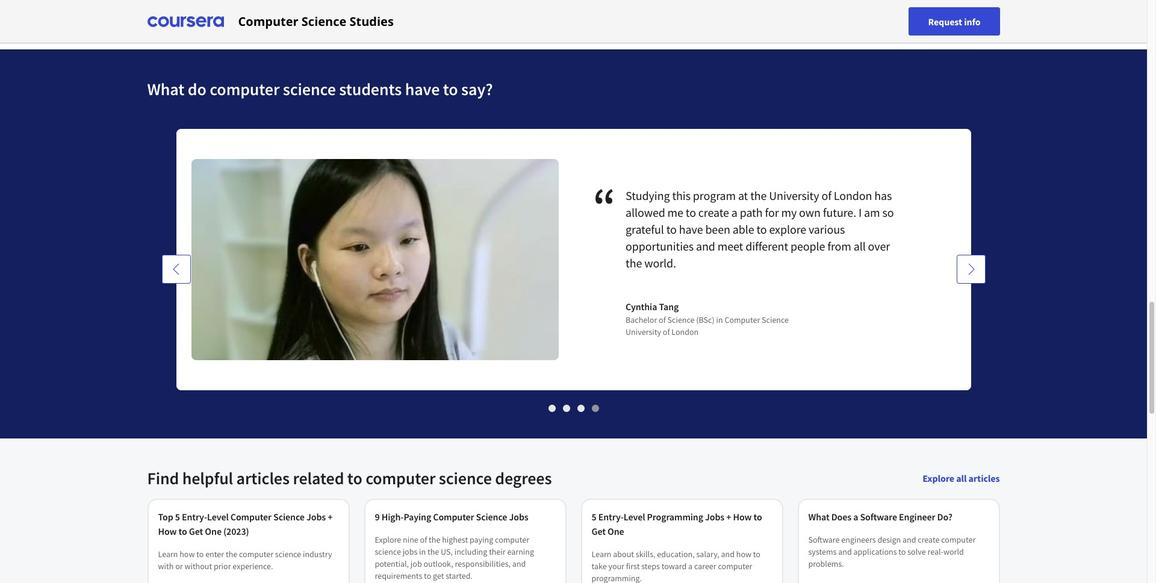 Task type: describe. For each thing, give the bounding box(es) containing it.
and inside studying this program at the university of london has allowed me to create a path for my own future. i am so grateful to have been able to explore various opportunities and meet different people from all over the world.
[[696, 239, 716, 254]]

studying this program at the university of london has allowed me to create a path for my own future. i am so grateful to have been able to explore various opportunities and meet different people from all over the world.
[[626, 188, 894, 270]]

real-
[[928, 546, 944, 557]]

one inside top 5 entry-level computer science jobs + how to get one (2023)
[[205, 525, 222, 537]]

cynthia tang bachelor of science (bsc) in computer science university of london
[[626, 301, 789, 337]]

to inside the software engineers design and create computer systems and applications to solve real-world problems.
[[899, 546, 906, 557]]

opportunities
[[626, 239, 694, 254]]

the left world.
[[626, 255, 642, 270]]

next image
[[965, 263, 977, 275]]

computer inside the cynthia tang bachelor of science (bsc) in computer science university of london
[[725, 314, 760, 325]]

jobs inside top 5 entry-level computer science jobs + how to get one (2023)
[[307, 511, 326, 523]]

how inside learn about skills, education, salary, and how to take your first steps toward a career computer programming.
[[737, 549, 752, 560]]

different
[[746, 239, 789, 254]]

to inside the 5 entry-level programming jobs + how to get one
[[754, 511, 762, 523]]

get inside the 5 entry-level programming jobs + how to get one
[[592, 525, 606, 537]]

jobs inside the 5 entry-level programming jobs + how to get one
[[705, 511, 725, 523]]

at
[[738, 188, 748, 203]]

studying
[[626, 188, 670, 203]]

various
[[809, 222, 845, 237]]

9 high-paying computer science jobs
[[375, 511, 529, 523]]

industry
[[303, 549, 332, 560]]

responsibilities,
[[455, 558, 511, 569]]

get
[[433, 570, 444, 581]]

people
[[791, 239, 825, 254]]

program
[[693, 188, 736, 203]]

i
[[859, 205, 862, 220]]

of inside explore nine of the highest paying computer science jobs in the us, including their earning potential, job outlook, responsibilities, and requirements to get started.
[[420, 534, 427, 545]]

(2023)
[[223, 525, 249, 537]]

do?
[[938, 511, 953, 523]]

their
[[489, 546, 506, 557]]

get inside top 5 entry-level computer science jobs + how to get one (2023)
[[189, 525, 203, 537]]

and inside explore nine of the highest paying computer science jobs in the us, including their earning potential, job outlook, responsibilities, and requirements to get started.
[[513, 558, 526, 569]]

do
[[188, 78, 206, 100]]

the inside learn how to enter the computer science industry with or without prior experience.
[[226, 549, 237, 560]]

prior
[[214, 561, 231, 572]]

5 entry-level programming jobs + how to get one link
[[592, 510, 773, 539]]

5 entry-level programming jobs + how to get one
[[592, 511, 762, 537]]

learn about skills, education, salary, and how to take your first steps toward a career computer programming.
[[592, 549, 761, 583]]

"
[[593, 175, 626, 236]]

jobs
[[403, 546, 418, 557]]

education,
[[657, 549, 695, 560]]

what for what does a software engineer do?
[[809, 511, 830, 523]]

coursera image
[[147, 12, 224, 31]]

what do computer science students have to say?
[[147, 78, 493, 100]]

job
[[411, 558, 422, 569]]

what for what do computer science students have to say?
[[147, 78, 184, 100]]

path
[[740, 205, 763, 220]]

say?
[[461, 78, 493, 100]]

has
[[875, 188, 892, 203]]

(bsc)
[[697, 314, 715, 325]]

science inside learn how to enter the computer science industry with or without prior experience.
[[275, 549, 301, 560]]

software inside the software engineers design and create computer systems and applications to solve real-world problems.
[[809, 534, 840, 545]]

including
[[455, 546, 488, 557]]

been
[[706, 222, 731, 237]]

first
[[626, 561, 640, 572]]

earning
[[508, 546, 534, 557]]

in inside the cynthia tang bachelor of science (bsc) in computer science university of london
[[717, 314, 723, 325]]

design
[[878, 534, 901, 545]]

find helpful articles related to computer science degrees
[[147, 467, 552, 489]]

problems.
[[809, 558, 844, 569]]

solve
[[908, 546, 926, 557]]

computer right do
[[210, 78, 280, 100]]

the left highest
[[429, 534, 441, 545]]

studies
[[350, 13, 394, 29]]

articles for all
[[969, 472, 1000, 484]]

have inside studying this program at the university of london has allowed me to create a path for my own future. i am so grateful to have been able to explore various opportunities and meet different people from all over the world.
[[679, 222, 703, 237]]

from
[[828, 239, 852, 254]]

learn for how
[[158, 549, 178, 560]]

computer up high-
[[366, 467, 436, 489]]

learn for get
[[592, 549, 612, 560]]

software engineers design and create computer systems and applications to solve real-world problems.
[[809, 534, 976, 569]]

articles for helpful
[[236, 467, 290, 489]]

5 inside top 5 entry-level computer science jobs + how to get one (2023)
[[175, 511, 180, 523]]

how inside the 5 entry-level programming jobs + how to get one
[[733, 511, 752, 523]]

request info button
[[909, 7, 1000, 36]]

meet
[[718, 239, 744, 254]]

previous image
[[170, 263, 182, 275]]

request info
[[928, 15, 981, 27]]

paying
[[470, 534, 494, 545]]

paying
[[404, 511, 431, 523]]

next testimonial element
[[957, 255, 986, 583]]

level inside the 5 entry-level programming jobs + how to get one
[[624, 511, 645, 523]]

computer inside the software engineers design and create computer systems and applications to solve real-world problems.
[[942, 534, 976, 545]]

all inside studying this program at the university of london has allowed me to create a path for my own future. i am so grateful to have been able to explore various opportunities and meet different people from all over the world.
[[854, 239, 866, 254]]

your
[[609, 561, 625, 572]]

top 5 entry-level computer science jobs + how to get one (2023) link
[[158, 510, 339, 539]]

the right at
[[751, 188, 767, 203]]

grateful
[[626, 222, 664, 237]]

university inside the cynthia tang bachelor of science (bsc) in computer science university of london
[[626, 326, 661, 337]]

world
[[944, 546, 964, 557]]

1 horizontal spatial software
[[860, 511, 898, 523]]

take
[[592, 561, 607, 572]]

degrees
[[495, 467, 552, 489]]

programming.
[[592, 573, 642, 583]]

to inside learn how to enter the computer science industry with or without prior experience.
[[197, 549, 204, 560]]

2 jobs from the left
[[509, 511, 529, 523]]

info
[[965, 15, 981, 27]]

learn how to enter the computer science industry with or without prior experience.
[[158, 549, 332, 572]]

london inside the cynthia tang bachelor of science (bsc) in computer science university of london
[[672, 326, 699, 337]]

explore nine of the highest paying computer science jobs in the us, including their earning potential, job outlook, responsibilities, and requirements to get started.
[[375, 534, 534, 581]]

experience.
[[233, 561, 273, 572]]

how inside top 5 entry-level computer science jobs + how to get one (2023)
[[158, 525, 177, 537]]

without
[[185, 561, 212, 572]]

computer science studies
[[238, 13, 394, 29]]

enter
[[206, 549, 224, 560]]

0 vertical spatial have
[[405, 78, 440, 100]]



Task type: locate. For each thing, give the bounding box(es) containing it.
explore all articles
[[923, 472, 1000, 484]]

explore for explore all articles
[[923, 472, 955, 484]]

1 vertical spatial a
[[854, 511, 859, 523]]

2 level from the left
[[624, 511, 645, 523]]

2 5 from the left
[[592, 511, 597, 523]]

0 horizontal spatial software
[[809, 534, 840, 545]]

1 vertical spatial london
[[672, 326, 699, 337]]

1 horizontal spatial +
[[727, 511, 732, 523]]

2 horizontal spatial jobs
[[705, 511, 725, 523]]

a left the path
[[732, 205, 738, 220]]

1 level from the left
[[207, 511, 229, 523]]

1 one from the left
[[205, 525, 222, 537]]

1 horizontal spatial all
[[957, 472, 967, 484]]

computer up earning
[[495, 534, 530, 545]]

1 horizontal spatial one
[[608, 525, 624, 537]]

0 vertical spatial london
[[834, 188, 872, 203]]

1 get from the left
[[189, 525, 203, 537]]

1 horizontal spatial explore
[[923, 472, 955, 484]]

9
[[375, 511, 380, 523]]

of inside studying this program at the university of london has allowed me to create a path for my own future. i am so grateful to have been able to explore various opportunities and meet different people from all over the world.
[[822, 188, 832, 203]]

find
[[147, 467, 179, 489]]

computer up experience.
[[239, 549, 274, 560]]

one up about
[[608, 525, 624, 537]]

a for computer
[[689, 561, 693, 572]]

tang
[[659, 301, 679, 313]]

nine
[[403, 534, 419, 545]]

1 learn from the left
[[158, 549, 178, 560]]

jobs up industry
[[307, 511, 326, 523]]

0 horizontal spatial a
[[689, 561, 693, 572]]

get
[[189, 525, 203, 537], [592, 525, 606, 537]]

get up the take
[[592, 525, 606, 537]]

computer down salary,
[[718, 561, 753, 572]]

testimonial by cynthia tang image
[[191, 159, 559, 360]]

0 horizontal spatial one
[[205, 525, 222, 537]]

university up the my
[[769, 188, 820, 203]]

career
[[694, 561, 717, 572]]

create down program
[[699, 205, 729, 220]]

have down "me"
[[679, 222, 703, 237]]

a inside learn about skills, education, salary, and how to take your first steps toward a career computer programming.
[[689, 561, 693, 572]]

2 + from the left
[[727, 511, 732, 523]]

entry-
[[182, 511, 207, 523], [599, 511, 624, 523]]

all
[[854, 239, 866, 254], [957, 472, 967, 484]]

previous testimonial element
[[162, 255, 191, 583]]

1 vertical spatial software
[[809, 534, 840, 545]]

5 inside the 5 entry-level programming jobs + how to get one
[[592, 511, 597, 523]]

0 vertical spatial software
[[860, 511, 898, 523]]

systems
[[809, 546, 837, 557]]

1 horizontal spatial create
[[918, 534, 940, 545]]

computer up world
[[942, 534, 976, 545]]

this
[[672, 188, 691, 203]]

skills,
[[636, 549, 656, 560]]

1 vertical spatial in
[[419, 546, 426, 557]]

students
[[339, 78, 402, 100]]

how
[[180, 549, 195, 560], [737, 549, 752, 560]]

explore
[[769, 222, 807, 237]]

1 vertical spatial university
[[626, 326, 661, 337]]

entry- right top
[[182, 511, 207, 523]]

2 vertical spatial a
[[689, 561, 693, 572]]

2 entry- from the left
[[599, 511, 624, 523]]

applications
[[854, 546, 897, 557]]

+ inside the 5 entry-level programming jobs + how to get one
[[727, 511, 732, 523]]

0 horizontal spatial london
[[672, 326, 699, 337]]

0 horizontal spatial articles
[[236, 467, 290, 489]]

software up design
[[860, 511, 898, 523]]

1 entry- from the left
[[182, 511, 207, 523]]

and inside learn about skills, education, salary, and how to take your first steps toward a career computer programming.
[[721, 549, 735, 560]]

one up enter
[[205, 525, 222, 537]]

helpful
[[182, 467, 233, 489]]

in right (bsc)
[[717, 314, 723, 325]]

london inside studying this program at the university of london has allowed me to create a path for my own future. i am so grateful to have been able to explore various opportunities and meet different people from all over the world.
[[834, 188, 872, 203]]

own
[[799, 205, 821, 220]]

create inside the software engineers design and create computer systems and applications to solve real-world problems.
[[918, 534, 940, 545]]

the up 'outlook,'
[[428, 546, 439, 557]]

explore for explore nine of the highest paying computer science jobs in the us, including their earning potential, job outlook, responsibilities, and requirements to get started.
[[375, 534, 401, 545]]

a inside studying this program at the university of london has allowed me to create a path for my own future. i am so grateful to have been able to explore various opportunities and meet different people from all over the world.
[[732, 205, 738, 220]]

0 vertical spatial a
[[732, 205, 738, 220]]

1 horizontal spatial what
[[809, 511, 830, 523]]

to inside learn about skills, education, salary, and how to take your first steps toward a career computer programming.
[[753, 549, 761, 560]]

science
[[302, 13, 347, 29], [668, 314, 695, 325], [762, 314, 789, 325], [274, 511, 305, 523], [476, 511, 507, 523]]

0 horizontal spatial learn
[[158, 549, 178, 560]]

get up without
[[189, 525, 203, 537]]

request
[[928, 15, 963, 27]]

0 horizontal spatial 5
[[175, 511, 180, 523]]

0 vertical spatial all
[[854, 239, 866, 254]]

0 horizontal spatial what
[[147, 78, 184, 100]]

explore left nine
[[375, 534, 401, 545]]

computer inside explore nine of the highest paying computer science jobs in the us, including their earning potential, job outlook, responsibilities, and requirements to get started.
[[495, 534, 530, 545]]

learn inside learn how to enter the computer science industry with or without prior experience.
[[158, 549, 178, 560]]

explore all articles link
[[923, 472, 1000, 484]]

create
[[699, 205, 729, 220], [918, 534, 940, 545]]

5 right top
[[175, 511, 180, 523]]

1 horizontal spatial get
[[592, 525, 606, 537]]

university inside studying this program at the university of london has allowed me to create a path for my own future. i am so grateful to have been able to explore various opportunities and meet different people from all over the world.
[[769, 188, 820, 203]]

2 learn from the left
[[592, 549, 612, 560]]

so
[[883, 205, 894, 220]]

software up systems
[[809, 534, 840, 545]]

+ right 'programming'
[[727, 511, 732, 523]]

slides element
[[147, 402, 1000, 414]]

0 vertical spatial in
[[717, 314, 723, 325]]

computer inside learn how to enter the computer science industry with or without prior experience.
[[239, 549, 274, 560]]

1 horizontal spatial level
[[624, 511, 645, 523]]

does
[[832, 511, 852, 523]]

0 horizontal spatial +
[[328, 511, 333, 523]]

1 5 from the left
[[175, 511, 180, 523]]

science inside top 5 entry-level computer science jobs + how to get one (2023)
[[274, 511, 305, 523]]

5
[[175, 511, 180, 523], [592, 511, 597, 523]]

1 vertical spatial create
[[918, 534, 940, 545]]

london
[[834, 188, 872, 203], [672, 326, 699, 337]]

1 horizontal spatial in
[[717, 314, 723, 325]]

entry- inside top 5 entry-level computer science jobs + how to get one (2023)
[[182, 511, 207, 523]]

2 get from the left
[[592, 525, 606, 537]]

2 how from the left
[[737, 549, 752, 560]]

one
[[205, 525, 222, 537], [608, 525, 624, 537]]

me
[[668, 205, 684, 220]]

bachelor
[[626, 314, 657, 325]]

a
[[732, 205, 738, 220], [854, 511, 859, 523], [689, 561, 693, 572]]

5 up the take
[[592, 511, 597, 523]]

to
[[443, 78, 458, 100], [686, 205, 696, 220], [667, 222, 677, 237], [757, 222, 767, 237], [347, 467, 362, 489], [754, 511, 762, 523], [179, 525, 187, 537], [899, 546, 906, 557], [197, 549, 204, 560], [753, 549, 761, 560], [424, 570, 431, 581]]

explore inside explore nine of the highest paying computer science jobs in the us, including their earning potential, job outlook, responsibilities, and requirements to get started.
[[375, 534, 401, 545]]

a right does
[[854, 511, 859, 523]]

1 vertical spatial all
[[957, 472, 967, 484]]

requirements
[[375, 570, 422, 581]]

how up or
[[180, 549, 195, 560]]

create inside studying this program at the university of london has allowed me to create a path for my own future. i am so grateful to have been able to explore various opportunities and meet different people from all over the world.
[[699, 205, 729, 220]]

create up real-
[[918, 534, 940, 545]]

0 horizontal spatial get
[[189, 525, 203, 537]]

what
[[147, 78, 184, 100], [809, 511, 830, 523]]

9 high-paying computer science jobs link
[[375, 510, 556, 524]]

+ up industry
[[328, 511, 333, 523]]

and down been
[[696, 239, 716, 254]]

and right salary,
[[721, 549, 735, 560]]

2 horizontal spatial a
[[854, 511, 859, 523]]

how
[[733, 511, 752, 523], [158, 525, 177, 537]]

steps
[[642, 561, 660, 572]]

jobs
[[307, 511, 326, 523], [509, 511, 529, 523], [705, 511, 725, 523]]

jobs up earning
[[509, 511, 529, 523]]

entry- up about
[[599, 511, 624, 523]]

with
[[158, 561, 174, 572]]

0 vertical spatial create
[[699, 205, 729, 220]]

explore up do?
[[923, 472, 955, 484]]

jobs up salary,
[[705, 511, 725, 523]]

0 horizontal spatial how
[[158, 525, 177, 537]]

1 horizontal spatial a
[[732, 205, 738, 220]]

programming
[[647, 511, 704, 523]]

london down (bsc)
[[672, 326, 699, 337]]

1 + from the left
[[328, 511, 333, 523]]

and up "solve"
[[903, 534, 916, 545]]

in right jobs
[[419, 546, 426, 557]]

0 horizontal spatial how
[[180, 549, 195, 560]]

engineers
[[842, 534, 876, 545]]

0 horizontal spatial create
[[699, 205, 729, 220]]

1 jobs from the left
[[307, 511, 326, 523]]

how inside learn how to enter the computer science industry with or without prior experience.
[[180, 549, 195, 560]]

have right students
[[405, 78, 440, 100]]

list
[[142, 0, 1005, 25]]

or
[[175, 561, 183, 572]]

what does a software engineer do?
[[809, 511, 953, 523]]

3 jobs from the left
[[705, 511, 725, 523]]

0 vertical spatial what
[[147, 78, 184, 100]]

0 horizontal spatial entry-
[[182, 511, 207, 523]]

1 how from the left
[[180, 549, 195, 560]]

to inside top 5 entry-level computer science jobs + how to get one (2023)
[[179, 525, 187, 537]]

1 horizontal spatial jobs
[[509, 511, 529, 523]]

0 horizontal spatial explore
[[375, 534, 401, 545]]

for
[[765, 205, 779, 220]]

what left do
[[147, 78, 184, 100]]

0 horizontal spatial have
[[405, 78, 440, 100]]

toward
[[662, 561, 687, 572]]

1 horizontal spatial university
[[769, 188, 820, 203]]

1 horizontal spatial 5
[[592, 511, 597, 523]]

computer
[[238, 13, 299, 29], [725, 314, 760, 325], [231, 511, 272, 523], [433, 511, 474, 523]]

1 horizontal spatial have
[[679, 222, 703, 237]]

university down bachelor
[[626, 326, 661, 337]]

allowed
[[626, 205, 665, 220]]

started.
[[446, 570, 473, 581]]

and down engineers
[[839, 546, 852, 557]]

a left career
[[689, 561, 693, 572]]

level up (2023)
[[207, 511, 229, 523]]

learn up with
[[158, 549, 178, 560]]

one inside the 5 entry-level programming jobs + how to get one
[[608, 525, 624, 537]]

1 horizontal spatial entry-
[[599, 511, 624, 523]]

1 horizontal spatial articles
[[969, 472, 1000, 484]]

am
[[864, 205, 880, 220]]

potential,
[[375, 558, 409, 569]]

1 horizontal spatial how
[[733, 511, 752, 523]]

0 vertical spatial university
[[769, 188, 820, 203]]

+ inside top 5 entry-level computer science jobs + how to get one (2023)
[[328, 511, 333, 523]]

1 vertical spatial explore
[[375, 534, 401, 545]]

0 horizontal spatial level
[[207, 511, 229, 523]]

the up "prior"
[[226, 549, 237, 560]]

computer inside top 5 entry-level computer science jobs + how to get one (2023)
[[231, 511, 272, 523]]

1 horizontal spatial how
[[737, 549, 752, 560]]

engineer
[[899, 511, 936, 523]]

2 one from the left
[[608, 525, 624, 537]]

level up about
[[624, 511, 645, 523]]

and down earning
[[513, 558, 526, 569]]

able
[[733, 222, 754, 237]]

outlook,
[[424, 558, 453, 569]]

london up i
[[834, 188, 872, 203]]

science inside explore nine of the highest paying computer science jobs in the us, including their earning potential, job outlook, responsibilities, and requirements to get started.
[[375, 546, 401, 557]]

over
[[868, 239, 890, 254]]

1 vertical spatial how
[[158, 525, 177, 537]]

0 horizontal spatial in
[[419, 546, 426, 557]]

0 horizontal spatial all
[[854, 239, 866, 254]]

1 vertical spatial what
[[809, 511, 830, 523]]

a for for
[[732, 205, 738, 220]]

0 horizontal spatial jobs
[[307, 511, 326, 523]]

high-
[[382, 511, 404, 523]]

level inside top 5 entry-level computer science jobs + how to get one (2023)
[[207, 511, 229, 523]]

to inside explore nine of the highest paying computer science jobs in the us, including their earning potential, job outlook, responsibilities, and requirements to get started.
[[424, 570, 431, 581]]

1 horizontal spatial london
[[834, 188, 872, 203]]

cynthia
[[626, 301, 657, 313]]

world.
[[645, 255, 676, 270]]

1 vertical spatial have
[[679, 222, 703, 237]]

in
[[717, 314, 723, 325], [419, 546, 426, 557]]

learn
[[158, 549, 178, 560], [592, 549, 612, 560]]

top 5 entry-level computer science jobs + how to get one (2023)
[[158, 511, 333, 537]]

university
[[769, 188, 820, 203], [626, 326, 661, 337]]

related
[[293, 467, 344, 489]]

0 horizontal spatial university
[[626, 326, 661, 337]]

a inside what does a software engineer do? link
[[854, 511, 859, 523]]

1 horizontal spatial learn
[[592, 549, 612, 560]]

my
[[782, 205, 797, 220]]

in inside explore nine of the highest paying computer science jobs in the us, including their earning potential, job outlook, responsibilities, and requirements to get started.
[[419, 546, 426, 557]]

about
[[613, 549, 634, 560]]

top
[[158, 511, 173, 523]]

what left does
[[809, 511, 830, 523]]

what does a software engineer do? link
[[809, 510, 989, 524]]

how right salary,
[[737, 549, 752, 560]]

highest
[[442, 534, 468, 545]]

0 vertical spatial how
[[733, 511, 752, 523]]

computer
[[210, 78, 280, 100], [366, 467, 436, 489], [495, 534, 530, 545], [942, 534, 976, 545], [239, 549, 274, 560], [718, 561, 753, 572]]

level
[[207, 511, 229, 523], [624, 511, 645, 523]]

of
[[822, 188, 832, 203], [659, 314, 666, 325], [663, 326, 670, 337], [420, 534, 427, 545]]

learn inside learn about skills, education, salary, and how to take your first steps toward a career computer programming.
[[592, 549, 612, 560]]

entry- inside the 5 entry-level programming jobs + how to get one
[[599, 511, 624, 523]]

computer inside learn about skills, education, salary, and how to take your first steps toward a career computer programming.
[[718, 561, 753, 572]]

learn up the take
[[592, 549, 612, 560]]

0 vertical spatial explore
[[923, 472, 955, 484]]

science
[[283, 78, 336, 100], [439, 467, 492, 489], [375, 546, 401, 557], [275, 549, 301, 560]]



Task type: vqa. For each thing, say whether or not it's contained in the screenshot.
Learn in learn how to enter the computer science industry with or without prior experience.
yes



